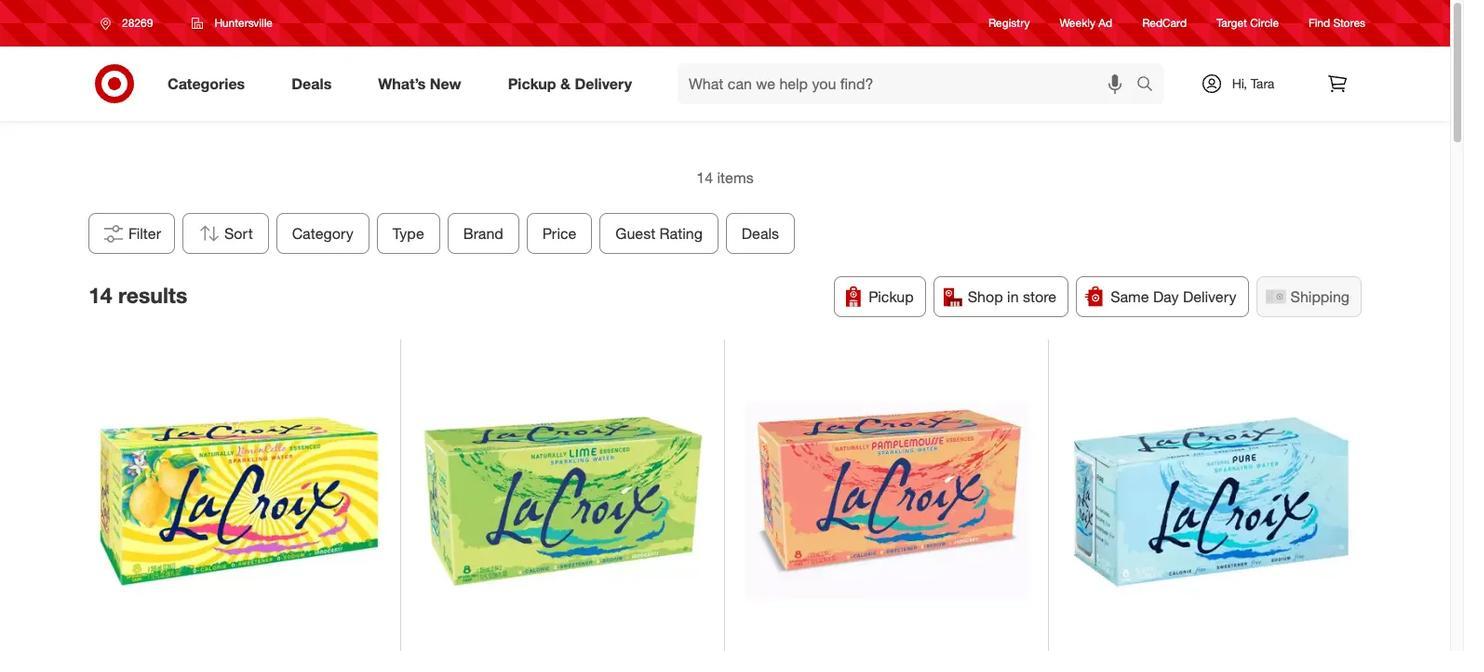 Task type: locate. For each thing, give the bounding box(es) containing it.
brand
[[463, 224, 504, 243]]

search
[[1128, 76, 1173, 95]]

category
[[292, 224, 354, 243]]

deals
[[292, 74, 332, 93], [742, 224, 779, 243]]

14 for 14 items
[[697, 168, 713, 187]]

rating
[[660, 224, 703, 243]]

shop
[[968, 288, 1003, 306]]

delivery for same day delivery
[[1183, 288, 1237, 306]]

14 left the items
[[697, 168, 713, 187]]

delivery right the &
[[575, 74, 632, 93]]

lacroix sparkling water lime - 8pk/12 fl oz cans image
[[419, 358, 706, 645], [419, 358, 706, 645]]

lacroix sparkling water pamplemousse (grapefruit) - 8pk/12 fl oz cans image
[[743, 358, 1030, 645], [743, 358, 1030, 645]]

1 horizontal spatial pickup
[[869, 288, 914, 306]]

categories
[[168, 74, 245, 93]]

shop in store button
[[933, 276, 1069, 317]]

weekly ad link
[[1060, 15, 1112, 31]]

0 horizontal spatial deals
[[292, 74, 332, 93]]

day
[[1153, 288, 1179, 306]]

1 vertical spatial delivery
[[1183, 288, 1237, 306]]

delivery for pickup & delivery
[[575, 74, 632, 93]]

target
[[1217, 16, 1247, 30]]

huntersville
[[214, 16, 273, 30]]

deals inside deals button
[[742, 224, 779, 243]]

guest rating
[[616, 224, 703, 243]]

delivery
[[575, 74, 632, 93], [1183, 288, 1237, 306]]

delivery right day on the right of page
[[1183, 288, 1237, 306]]

hi,
[[1232, 75, 1247, 91]]

1 horizontal spatial 14
[[697, 168, 713, 187]]

registry link
[[989, 15, 1030, 31]]

&
[[560, 74, 571, 93]]

shop in store
[[968, 288, 1057, 306]]

14
[[697, 168, 713, 187], [88, 282, 112, 308]]

deals inside deals link
[[292, 74, 332, 93]]

deals down the items
[[742, 224, 779, 243]]

0 horizontal spatial 14
[[88, 282, 112, 308]]

0 vertical spatial deals
[[292, 74, 332, 93]]

deals for deals link
[[292, 74, 332, 93]]

new
[[430, 74, 461, 93]]

1 vertical spatial pickup
[[869, 288, 914, 306]]

circle
[[1250, 16, 1279, 30]]

0 horizontal spatial pickup
[[508, 74, 556, 93]]

deals left what's
[[292, 74, 332, 93]]

registry
[[989, 16, 1030, 30]]

weekly ad
[[1060, 16, 1112, 30]]

0 vertical spatial pickup
[[508, 74, 556, 93]]

deals button
[[726, 213, 795, 254]]

pickup button
[[834, 276, 926, 317]]

same day delivery button
[[1076, 276, 1249, 317]]

find stores link
[[1309, 15, 1365, 31]]

14 left results at the left top of the page
[[88, 282, 112, 308]]

delivery inside button
[[1183, 288, 1237, 306]]

weekly
[[1060, 16, 1095, 30]]

1 horizontal spatial delivery
[[1183, 288, 1237, 306]]

what's new link
[[362, 63, 485, 104]]

target circle link
[[1217, 15, 1279, 31]]

what's new
[[378, 74, 461, 93]]

deals link
[[276, 63, 355, 104]]

0 vertical spatial delivery
[[575, 74, 632, 93]]

lacroix sparkling water pure - 8pk/12 fl oz cans image
[[1067, 358, 1355, 645], [1067, 358, 1355, 645]]

pickup inside the pickup & delivery link
[[508, 74, 556, 93]]

pickup inside pickup button
[[869, 288, 914, 306]]

tara
[[1251, 75, 1275, 91]]

0 horizontal spatial delivery
[[575, 74, 632, 93]]

lacroix sparkling water limoncello - 8pk/12 fl oz cans image
[[95, 358, 382, 645], [95, 358, 382, 645]]

hi, tara
[[1232, 75, 1275, 91]]

pickup
[[508, 74, 556, 93], [869, 288, 914, 306]]

1 vertical spatial deals
[[742, 224, 779, 243]]

what's
[[378, 74, 426, 93]]

1 vertical spatial 14
[[88, 282, 112, 308]]

1 horizontal spatial deals
[[742, 224, 779, 243]]

redcard link
[[1142, 15, 1187, 31]]

14 results
[[88, 282, 187, 308]]

pickup for pickup & delivery
[[508, 74, 556, 93]]

0 vertical spatial 14
[[697, 168, 713, 187]]

guest
[[616, 224, 656, 243]]



Task type: describe. For each thing, give the bounding box(es) containing it.
same day delivery
[[1111, 288, 1237, 306]]

category button
[[276, 213, 369, 254]]

search button
[[1128, 63, 1173, 108]]

target circle
[[1217, 16, 1279, 30]]

pickup & delivery
[[508, 74, 632, 93]]

type
[[393, 224, 424, 243]]

pickup for pickup
[[869, 288, 914, 306]]

redcard
[[1142, 16, 1187, 30]]

28269
[[122, 16, 153, 30]]

brand button
[[448, 213, 519, 254]]

guest rating button
[[600, 213, 719, 254]]

huntersville button
[[180, 7, 285, 40]]

items
[[717, 168, 754, 187]]

price
[[543, 224, 577, 243]]

sort button
[[183, 213, 269, 254]]

filter
[[128, 224, 161, 243]]

price button
[[527, 213, 592, 254]]

in
[[1007, 288, 1019, 306]]

store
[[1023, 288, 1057, 306]]

sort
[[224, 224, 253, 243]]

What can we help you find? suggestions appear below search field
[[678, 63, 1141, 104]]

type button
[[377, 213, 440, 254]]

categories link
[[152, 63, 268, 104]]

stores
[[1333, 16, 1365, 30]]

filter button
[[88, 213, 175, 254]]

same
[[1111, 288, 1149, 306]]

deals for deals button
[[742, 224, 779, 243]]

28269 button
[[88, 7, 173, 40]]

shipping
[[1291, 288, 1350, 306]]

find
[[1309, 16, 1330, 30]]

ad
[[1099, 16, 1112, 30]]

find stores
[[1309, 16, 1365, 30]]

14 for 14 results
[[88, 282, 112, 308]]

results
[[118, 282, 187, 308]]

pickup & delivery link
[[492, 63, 655, 104]]

shipping button
[[1256, 276, 1362, 317]]

14 items
[[697, 168, 754, 187]]



Task type: vqa. For each thing, say whether or not it's contained in the screenshot.
The Deals button
yes



